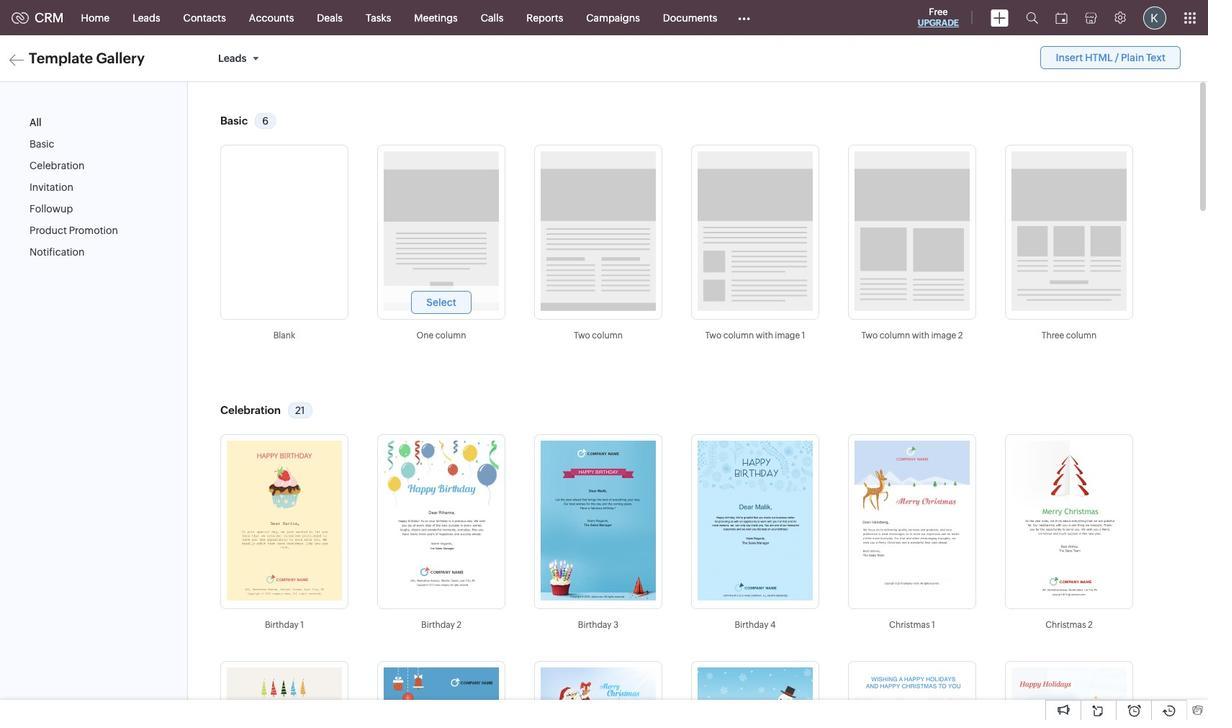 Task type: describe. For each thing, give the bounding box(es) containing it.
search image
[[1026, 12, 1039, 24]]

create menu image
[[991, 9, 1009, 26]]

meetings
[[414, 12, 458, 23]]

0 horizontal spatial celebration
[[30, 160, 85, 172]]

campaigns link
[[575, 0, 652, 35]]

6
[[262, 115, 269, 127]]

birthday for birthday 4
[[735, 620, 769, 630]]

1 vertical spatial basic
[[30, 138, 54, 150]]

birthday 4
[[735, 620, 776, 630]]

promotion
[[69, 225, 118, 236]]

two for two column with image 1
[[705, 331, 722, 341]]

documents link
[[652, 0, 729, 35]]

insert html / plain text link
[[1041, 46, 1181, 69]]

3
[[614, 620, 619, 630]]

create menu element
[[982, 0, 1018, 35]]

blank
[[273, 331, 296, 341]]

search element
[[1018, 0, 1047, 35]]

accounts link
[[238, 0, 306, 35]]

all
[[30, 117, 41, 128]]

column for three column
[[1066, 331, 1097, 341]]

free
[[929, 6, 948, 17]]

two for two column
[[574, 331, 590, 341]]

crm link
[[12, 10, 64, 25]]

insert
[[1056, 52, 1084, 63]]

free upgrade
[[918, 6, 959, 28]]

/
[[1115, 52, 1120, 63]]

insert html / plain text
[[1056, 52, 1166, 63]]

home link
[[70, 0, 121, 35]]

deals
[[317, 12, 343, 23]]

1 horizontal spatial 1
[[802, 331, 806, 341]]

two column with image 2
[[862, 331, 963, 341]]

profile element
[[1135, 0, 1175, 35]]

birthday for birthday 2
[[421, 620, 455, 630]]

1 for birthday 1
[[300, 620, 304, 630]]

christmas for christmas 1
[[890, 620, 930, 630]]

deals link
[[306, 0, 354, 35]]

crm
[[35, 10, 64, 25]]

calendar image
[[1056, 12, 1068, 23]]

christmas 1
[[890, 620, 936, 630]]

1 horizontal spatial 2
[[958, 331, 963, 341]]

logo image
[[12, 12, 29, 23]]

column for two column with image 2
[[880, 331, 911, 341]]

christmas 2
[[1046, 620, 1093, 630]]

leads for leads field
[[218, 53, 247, 64]]

birthday for birthday 3
[[578, 620, 612, 630]]

contacts link
[[172, 0, 238, 35]]

Leads field
[[212, 46, 269, 71]]

0 vertical spatial basic
[[220, 115, 248, 127]]

product promotion
[[30, 225, 118, 236]]

followup
[[30, 203, 73, 215]]

with for 2
[[912, 331, 930, 341]]



Task type: vqa. For each thing, say whether or not it's contained in the screenshot.
and to the middle
no



Task type: locate. For each thing, give the bounding box(es) containing it.
two for two column with image 2
[[862, 331, 878, 341]]

0 vertical spatial celebration
[[30, 160, 85, 172]]

column for two column
[[592, 331, 623, 341]]

birthday 3
[[578, 620, 619, 630]]

3 birthday from the left
[[578, 620, 612, 630]]

reports link
[[515, 0, 575, 35]]

21
[[295, 405, 305, 416]]

4 column from the left
[[880, 331, 911, 341]]

plain
[[1121, 52, 1145, 63]]

2 for birthday 2
[[457, 620, 462, 630]]

0 horizontal spatial 2
[[457, 620, 462, 630]]

notification
[[30, 246, 85, 258]]

tasks
[[366, 12, 391, 23]]

three
[[1042, 331, 1065, 341]]

4
[[771, 620, 776, 630]]

2 horizontal spatial 1
[[932, 620, 936, 630]]

html
[[1085, 52, 1113, 63]]

reports
[[527, 12, 563, 23]]

2 column from the left
[[592, 331, 623, 341]]

column for two column with image 1
[[724, 331, 754, 341]]

profile image
[[1144, 6, 1167, 29]]

1 horizontal spatial with
[[912, 331, 930, 341]]

celebration
[[30, 160, 85, 172], [220, 404, 281, 416]]

1 horizontal spatial christmas
[[1046, 620, 1087, 630]]

documents
[[663, 12, 718, 23]]

two column
[[574, 331, 623, 341]]

2 birthday from the left
[[421, 620, 455, 630]]

christmas for christmas 2
[[1046, 620, 1087, 630]]

gallery
[[96, 50, 145, 66]]

1 with from the left
[[756, 331, 773, 341]]

0 horizontal spatial leads
[[133, 12, 160, 23]]

1 vertical spatial leads
[[218, 53, 247, 64]]

birthday
[[265, 620, 299, 630], [421, 620, 455, 630], [578, 620, 612, 630], [735, 620, 769, 630]]

2 with from the left
[[912, 331, 930, 341]]

basic down the all
[[30, 138, 54, 150]]

leads for the leads link
[[133, 12, 160, 23]]

campaigns
[[586, 12, 640, 23]]

1 christmas from the left
[[890, 620, 930, 630]]

two
[[574, 331, 590, 341], [705, 331, 722, 341], [862, 331, 878, 341]]

image
[[775, 331, 800, 341], [932, 331, 957, 341]]

column for one column
[[436, 331, 466, 341]]

template gallery
[[29, 50, 145, 66]]

home
[[81, 12, 110, 23]]

birthday for birthday 1
[[265, 620, 299, 630]]

leads inside field
[[218, 53, 247, 64]]

1 vertical spatial celebration
[[220, 404, 281, 416]]

None button
[[411, 291, 472, 314]]

with for 1
[[756, 331, 773, 341]]

2 horizontal spatial two
[[862, 331, 878, 341]]

birthday 1
[[265, 620, 304, 630]]

1 horizontal spatial basic
[[220, 115, 248, 127]]

1 birthday from the left
[[265, 620, 299, 630]]

1 two from the left
[[574, 331, 590, 341]]

celebration left 21
[[220, 404, 281, 416]]

text
[[1147, 52, 1166, 63]]

calls link
[[469, 0, 515, 35]]

with
[[756, 331, 773, 341], [912, 331, 930, 341]]

not loaded image
[[384, 151, 499, 311], [541, 151, 656, 311], [698, 151, 813, 311], [855, 151, 970, 311], [1012, 151, 1127, 311], [227, 441, 342, 601], [384, 441, 499, 601], [541, 441, 656, 601], [698, 441, 813, 601], [855, 441, 970, 601], [1012, 441, 1127, 601], [227, 668, 342, 720], [384, 668, 499, 720], [541, 668, 656, 720], [698, 668, 813, 720], [855, 668, 970, 720], [1012, 668, 1127, 720]]

0 horizontal spatial with
[[756, 331, 773, 341]]

4 birthday from the left
[[735, 620, 769, 630]]

1 image from the left
[[775, 331, 800, 341]]

three column
[[1042, 331, 1097, 341]]

5 column from the left
[[1066, 331, 1097, 341]]

image for 1
[[775, 331, 800, 341]]

one column
[[417, 331, 466, 341]]

0 horizontal spatial image
[[775, 331, 800, 341]]

basic left 6
[[220, 115, 248, 127]]

leads
[[133, 12, 160, 23], [218, 53, 247, 64]]

birthday 2
[[421, 620, 462, 630]]

leads down contacts link
[[218, 53, 247, 64]]

0 horizontal spatial two
[[574, 331, 590, 341]]

leads up gallery
[[133, 12, 160, 23]]

2 horizontal spatial 2
[[1088, 620, 1093, 630]]

2 christmas from the left
[[1046, 620, 1087, 630]]

2
[[958, 331, 963, 341], [457, 620, 462, 630], [1088, 620, 1093, 630]]

product
[[30, 225, 67, 236]]

1
[[802, 331, 806, 341], [300, 620, 304, 630], [932, 620, 936, 630]]

template
[[29, 50, 93, 66]]

2 for christmas 2
[[1088, 620, 1093, 630]]

accounts
[[249, 12, 294, 23]]

1 column from the left
[[436, 331, 466, 341]]

1 horizontal spatial leads
[[218, 53, 247, 64]]

column
[[436, 331, 466, 341], [592, 331, 623, 341], [724, 331, 754, 341], [880, 331, 911, 341], [1066, 331, 1097, 341]]

invitation
[[30, 182, 73, 193]]

christmas
[[890, 620, 930, 630], [1046, 620, 1087, 630]]

1 for christmas 1
[[932, 620, 936, 630]]

0 horizontal spatial basic
[[30, 138, 54, 150]]

1 horizontal spatial celebration
[[220, 404, 281, 416]]

image for 2
[[932, 331, 957, 341]]

3 column from the left
[[724, 331, 754, 341]]

2 two from the left
[[705, 331, 722, 341]]

meetings link
[[403, 0, 469, 35]]

tasks link
[[354, 0, 403, 35]]

basic
[[220, 115, 248, 127], [30, 138, 54, 150]]

Other Modules field
[[729, 6, 760, 29]]

1 horizontal spatial image
[[932, 331, 957, 341]]

0 horizontal spatial christmas
[[890, 620, 930, 630]]

one
[[417, 331, 434, 341]]

calls
[[481, 12, 504, 23]]

two column with image 1
[[705, 331, 806, 341]]

0 vertical spatial leads
[[133, 12, 160, 23]]

2 image from the left
[[932, 331, 957, 341]]

contacts
[[183, 12, 226, 23]]

1 horizontal spatial two
[[705, 331, 722, 341]]

0 horizontal spatial 1
[[300, 620, 304, 630]]

leads link
[[121, 0, 172, 35]]

celebration up invitation
[[30, 160, 85, 172]]

upgrade
[[918, 18, 959, 28]]

3 two from the left
[[862, 331, 878, 341]]



